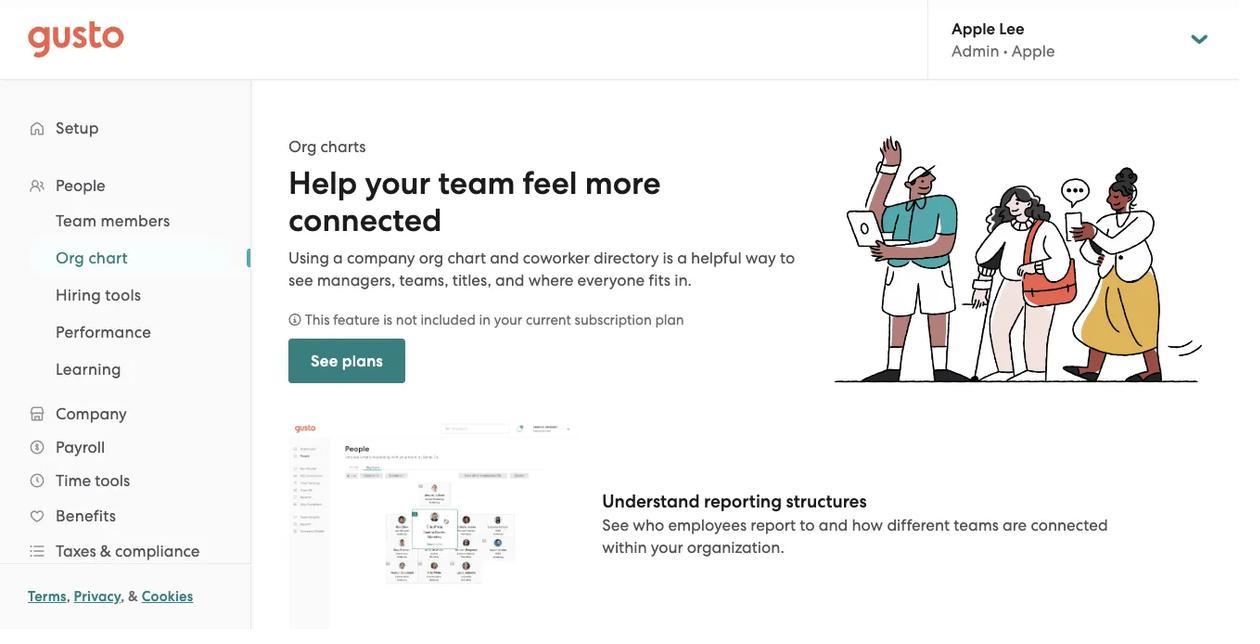 Task type: vqa. For each thing, say whether or not it's contained in the screenshot.
Cookies BUTTON
yes



Task type: describe. For each thing, give the bounding box(es) containing it.
managers,
[[317, 271, 395, 289]]

team members link
[[33, 204, 232, 238]]

this
[[305, 311, 330, 328]]

1 horizontal spatial your
[[494, 311, 523, 328]]

apple lee admin • apple
[[952, 19, 1055, 60]]

subscription
[[575, 311, 652, 328]]

company button
[[19, 397, 232, 430]]

directory
[[594, 249, 659, 267]]

compliance
[[115, 542, 200, 560]]

connected inside understand reporting structures see who employees report to and how different teams are connected within your organization.
[[1031, 516, 1108, 534]]

taxes
[[56, 542, 96, 560]]

see inside button
[[311, 351, 338, 370]]

and inside understand reporting structures see who employees report to and how different teams are connected within your organization.
[[819, 516, 848, 534]]

are
[[1003, 516, 1027, 534]]

see plans
[[311, 351, 383, 370]]

team
[[438, 165, 515, 202]]

performance link
[[33, 315, 232, 349]]

admin
[[952, 42, 1000, 60]]

setup link
[[19, 111, 232, 145]]

reporting
[[704, 491, 782, 512]]

in.
[[675, 271, 692, 289]]

teams
[[954, 516, 999, 534]]

1 horizontal spatial &
[[128, 588, 138, 605]]

cookies button
[[142, 585, 193, 608]]

connected inside org charts help your team feel more connected using a company org chart and coworker directory is a helpful way to see managers, teams, titles, and where everyone fits in.
[[289, 202, 442, 239]]

taxes & compliance button
[[19, 534, 232, 568]]

plan
[[655, 311, 684, 328]]

tools for hiring tools
[[105, 286, 141, 304]]

org chart link
[[33, 241, 232, 275]]

cookies
[[142, 588, 193, 605]]

way
[[746, 249, 776, 267]]

feature
[[333, 311, 380, 328]]

people button
[[19, 169, 232, 202]]

privacy link
[[74, 588, 121, 605]]

chart inside gusto navigation element
[[89, 249, 128, 267]]

home image
[[28, 21, 124, 58]]

in
[[479, 311, 491, 328]]

terms link
[[28, 588, 66, 605]]

structures
[[786, 491, 867, 512]]

report
[[751, 516, 796, 534]]

to inside org charts help your team feel more connected using a company org chart and coworker directory is a helpful way to see managers, teams, titles, and where everyone fits in.
[[780, 249, 795, 267]]

time tools button
[[19, 464, 232, 497]]

included
[[421, 311, 476, 328]]

org chart
[[56, 249, 128, 267]]

current
[[526, 311, 571, 328]]

titles,
[[452, 271, 491, 289]]

team members
[[56, 212, 170, 230]]

learning
[[56, 360, 121, 379]]

org charts help your team feel more connected using a company org chart and coworker directory is a helpful way to see managers, teams, titles, and where everyone fits in.
[[289, 137, 795, 289]]

teams,
[[399, 271, 449, 289]]

feel
[[523, 165, 578, 202]]

to inside understand reporting structures see who employees report to and how different teams are connected within your organization.
[[800, 516, 815, 534]]

performance
[[56, 323, 151, 341]]

list containing team members
[[0, 202, 250, 388]]

within
[[602, 538, 647, 557]]

1 vertical spatial apple
[[1012, 42, 1055, 60]]

terms
[[28, 588, 66, 605]]

benefits
[[56, 507, 116, 525]]



Task type: locate. For each thing, give the bounding box(es) containing it.
hiring
[[56, 286, 101, 304]]

and
[[490, 249, 519, 267], [495, 271, 525, 289], [819, 516, 848, 534]]

& right "taxes"
[[100, 542, 111, 560]]

org chart screen image
[[289, 420, 575, 629]]

members
[[101, 212, 170, 230]]

privacy
[[74, 588, 121, 605]]

is left not
[[383, 311, 393, 328]]

, left cookies button
[[121, 588, 125, 605]]

connected up company at left top
[[289, 202, 442, 239]]

time
[[56, 471, 91, 490]]

1 vertical spatial your
[[494, 311, 523, 328]]

see
[[311, 351, 338, 370], [602, 516, 629, 534]]

helpful
[[691, 249, 742, 267]]

tools for time tools
[[95, 471, 130, 490]]

1 horizontal spatial ,
[[121, 588, 125, 605]]

2 horizontal spatial your
[[651, 538, 683, 557]]

terms , privacy , & cookies
[[28, 588, 193, 605]]

chart
[[89, 249, 128, 267], [448, 249, 486, 267]]

help
[[289, 165, 357, 202]]

more
[[585, 165, 661, 202]]

1 horizontal spatial a
[[677, 249, 687, 267]]

tools down payroll dropdown button
[[95, 471, 130, 490]]

1 chart from the left
[[89, 249, 128, 267]]

1 vertical spatial connected
[[1031, 516, 1108, 534]]

1 horizontal spatial apple
[[1012, 42, 1055, 60]]

using
[[289, 249, 329, 267]]

people
[[56, 176, 106, 195]]

fits
[[649, 271, 671, 289]]

understand
[[602, 491, 700, 512]]

apple right •
[[1012, 42, 1055, 60]]

and right the titles, at the left top
[[495, 271, 525, 289]]

your
[[365, 165, 431, 202], [494, 311, 523, 328], [651, 538, 683, 557]]

to down structures
[[800, 516, 815, 534]]

apple
[[952, 19, 996, 38], [1012, 42, 1055, 60]]

2 vertical spatial your
[[651, 538, 683, 557]]

where
[[528, 271, 574, 289]]

0 horizontal spatial org
[[56, 249, 84, 267]]

0 vertical spatial &
[[100, 542, 111, 560]]

different
[[887, 516, 950, 534]]

everyone
[[578, 271, 645, 289]]

employees
[[668, 516, 747, 534]]

list
[[0, 169, 250, 629], [0, 202, 250, 388]]

connected right are
[[1031, 516, 1108, 534]]

0 horizontal spatial chart
[[89, 249, 128, 267]]

0 vertical spatial connected
[[289, 202, 442, 239]]

not
[[396, 311, 417, 328]]

tools
[[105, 286, 141, 304], [95, 471, 130, 490]]

to right way
[[780, 249, 795, 267]]

time tools
[[56, 471, 130, 490]]

2 a from the left
[[677, 249, 687, 267]]

is inside org charts help your team feel more connected using a company org chart and coworker directory is a helpful way to see managers, teams, titles, and where everyone fits in.
[[663, 249, 674, 267]]

0 horizontal spatial ,
[[66, 588, 70, 605]]

0 horizontal spatial apple
[[952, 19, 996, 38]]

gusto navigation element
[[0, 80, 250, 629]]

company
[[347, 249, 415, 267]]

understand reporting structures see who employees report to and how different teams are connected within your organization.
[[602, 491, 1108, 557]]

0 horizontal spatial connected
[[289, 202, 442, 239]]

your down charts
[[365, 165, 431, 202]]

0 vertical spatial and
[[490, 249, 519, 267]]

1 vertical spatial tools
[[95, 471, 130, 490]]

1 a from the left
[[333, 249, 343, 267]]

org left charts
[[289, 137, 317, 156]]

•
[[1004, 42, 1008, 60]]

,
[[66, 588, 70, 605], [121, 588, 125, 605]]

0 vertical spatial org
[[289, 137, 317, 156]]

your right the in
[[494, 311, 523, 328]]

to
[[780, 249, 795, 267], [800, 516, 815, 534]]

and up the titles, at the left top
[[490, 249, 519, 267]]

company
[[56, 405, 127, 423]]

& inside dropdown button
[[100, 542, 111, 560]]

lee
[[1000, 19, 1025, 38]]

your inside understand reporting structures see who employees report to and how different teams are connected within your organization.
[[651, 538, 683, 557]]

chart down team members
[[89, 249, 128, 267]]

benefits link
[[19, 499, 232, 533]]

1 vertical spatial &
[[128, 588, 138, 605]]

0 vertical spatial to
[[780, 249, 795, 267]]

hiring tools
[[56, 286, 141, 304]]

is up fits
[[663, 249, 674, 267]]

2 vertical spatial and
[[819, 516, 848, 534]]

1 list from the top
[[0, 169, 250, 629]]

connected
[[289, 202, 442, 239], [1031, 516, 1108, 534]]

1 vertical spatial to
[[800, 516, 815, 534]]

0 horizontal spatial your
[[365, 165, 431, 202]]

and down structures
[[819, 516, 848, 534]]

1 vertical spatial is
[[383, 311, 393, 328]]

0 horizontal spatial &
[[100, 542, 111, 560]]

see left plans
[[311, 351, 338, 370]]

your inside org charts help your team feel more connected using a company org chart and coworker directory is a helpful way to see managers, teams, titles, and where everyone fits in.
[[365, 165, 431, 202]]

tools inside 'link'
[[105, 286, 141, 304]]

payroll button
[[19, 430, 232, 464]]

org down team
[[56, 249, 84, 267]]

your down who
[[651, 538, 683, 557]]

& left cookies button
[[128, 588, 138, 605]]

see inside understand reporting structures see who employees report to and how different teams are connected within your organization.
[[602, 516, 629, 534]]

this feature is not included in your current subscription plan
[[302, 311, 684, 328]]

payroll
[[56, 438, 105, 456]]

2 chart from the left
[[448, 249, 486, 267]]

2 , from the left
[[121, 588, 125, 605]]

apple up admin
[[952, 19, 996, 38]]

who
[[633, 516, 664, 534]]

0 vertical spatial see
[[311, 351, 338, 370]]

how
[[852, 516, 883, 534]]

coworker
[[523, 249, 590, 267]]

1 horizontal spatial see
[[602, 516, 629, 534]]

see
[[289, 271, 313, 289]]

0 vertical spatial is
[[663, 249, 674, 267]]

&
[[100, 542, 111, 560], [128, 588, 138, 605]]

learning link
[[33, 353, 232, 386]]

plans
[[342, 351, 383, 370]]

0 vertical spatial your
[[365, 165, 431, 202]]

is
[[663, 249, 674, 267], [383, 311, 393, 328]]

tools inside dropdown button
[[95, 471, 130, 490]]

0 horizontal spatial to
[[780, 249, 795, 267]]

1 horizontal spatial connected
[[1031, 516, 1108, 534]]

1 horizontal spatial org
[[289, 137, 317, 156]]

1 vertical spatial see
[[602, 516, 629, 534]]

org inside list
[[56, 249, 84, 267]]

0 vertical spatial tools
[[105, 286, 141, 304]]

a up in. on the right top
[[677, 249, 687, 267]]

hiring tools link
[[33, 278, 232, 312]]

setup
[[56, 119, 99, 137]]

organization.
[[687, 538, 785, 557]]

1 vertical spatial org
[[56, 249, 84, 267]]

org
[[419, 249, 444, 267]]

1 horizontal spatial chart
[[448, 249, 486, 267]]

0 horizontal spatial see
[[311, 351, 338, 370]]

1 , from the left
[[66, 588, 70, 605]]

taxes & compliance
[[56, 542, 200, 560]]

0 horizontal spatial a
[[333, 249, 343, 267]]

chart inside org charts help your team feel more connected using a company org chart and coworker directory is a helpful way to see managers, teams, titles, and where everyone fits in.
[[448, 249, 486, 267]]

org for org chart
[[56, 249, 84, 267]]

1 horizontal spatial is
[[663, 249, 674, 267]]

org inside org charts help your team feel more connected using a company org chart and coworker directory is a helpful way to see managers, teams, titles, and where everyone fits in.
[[289, 137, 317, 156]]

chart up the titles, at the left top
[[448, 249, 486, 267]]

a up managers, in the top of the page
[[333, 249, 343, 267]]

list containing people
[[0, 169, 250, 629]]

see up "within" at the bottom of page
[[602, 516, 629, 534]]

2 list from the top
[[0, 202, 250, 388]]

1 horizontal spatial to
[[800, 516, 815, 534]]

org for org charts help your team feel more connected using a company org chart and coworker directory is a helpful way to see managers, teams, titles, and where everyone fits in.
[[289, 137, 317, 156]]

org
[[289, 137, 317, 156], [56, 249, 84, 267]]

charts
[[321, 137, 366, 156]]

, left the privacy
[[66, 588, 70, 605]]

0 vertical spatial apple
[[952, 19, 996, 38]]

tools down org chart link
[[105, 286, 141, 304]]

a
[[333, 249, 343, 267], [677, 249, 687, 267]]

team
[[56, 212, 97, 230]]

see plans button
[[289, 339, 405, 383]]

0 horizontal spatial is
[[383, 311, 393, 328]]

1 vertical spatial and
[[495, 271, 525, 289]]



